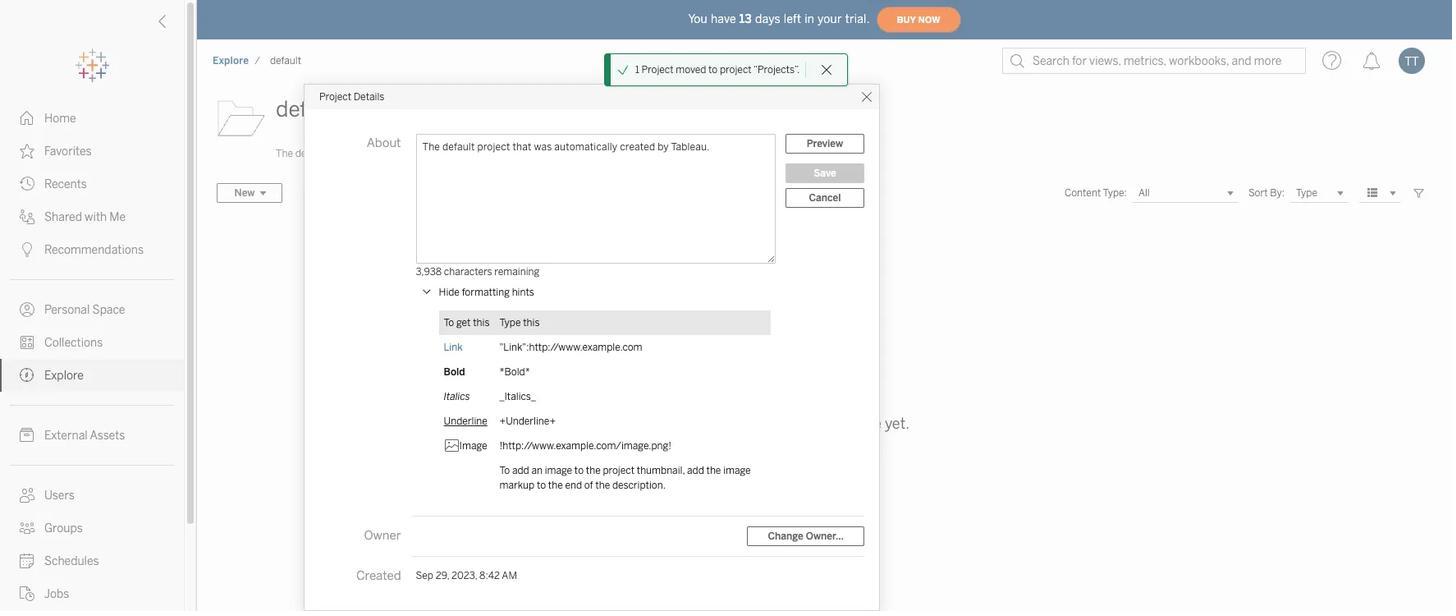 Task type: vqa. For each thing, say whether or not it's contained in the screenshot.
grid
no



Task type: locate. For each thing, give the bounding box(es) containing it.
by text only_f5he34f image left favorites
[[20, 144, 34, 158]]

sep
[[416, 570, 434, 581]]

explore link left the '/' in the top of the page
[[212, 54, 250, 67]]

by text only_f5he34f image left the home
[[20, 111, 34, 126]]

description.
[[613, 480, 666, 491]]

you
[[689, 12, 708, 26]]

by text only_f5he34f image for collections
[[20, 335, 34, 350]]

to down an
[[537, 480, 546, 491]]

project details
[[319, 91, 385, 103]]

5 by text only_f5he34f image from the top
[[20, 335, 34, 350]]

by text only_f5he34f image inside jobs 'link'
[[20, 586, 34, 601]]

4 by text only_f5he34f image from the top
[[20, 488, 34, 503]]

project inside to add an image to the project thumbnail, add the image markup to the end of the description.
[[603, 465, 635, 476]]

left
[[784, 12, 802, 26]]

you have 13 days left in your trial.
[[689, 12, 870, 26]]

the up "of"
[[586, 465, 601, 476]]

explore down collections
[[44, 369, 84, 383]]

by text only_f5he34f image left recommendations
[[20, 242, 34, 257]]

3 by text only_f5he34f image from the top
[[20, 428, 34, 443]]

buy
[[897, 14, 916, 25]]

sep 29, 2023, 8:42 am
[[416, 570, 517, 581]]

project
[[720, 64, 752, 76], [329, 148, 361, 159], [603, 465, 635, 476]]

2 vertical spatial project
[[603, 465, 635, 476]]

tableau.
[[516, 148, 553, 159]]

"projects".
[[754, 64, 800, 76]]

default right the '/' in the top of the page
[[270, 55, 301, 67]]

2 horizontal spatial project
[[720, 64, 752, 76]]

to
[[709, 64, 718, 76], [575, 465, 584, 476], [537, 480, 546, 491]]

project inside "alert"
[[642, 64, 674, 76]]

by text only_f5he34f image
[[20, 144, 34, 158], [20, 209, 34, 224], [20, 242, 34, 257], [20, 302, 34, 317], [20, 335, 34, 350], [20, 368, 34, 383]]

shared
[[44, 210, 82, 224]]

default
[[270, 55, 301, 67], [276, 96, 344, 122], [295, 148, 327, 159]]

by text only_f5he34f image inside external assets link
[[20, 428, 34, 443]]

groups
[[44, 521, 83, 535]]

_italics_
[[500, 391, 536, 402]]

to up the end
[[575, 465, 584, 476]]

1 by text only_f5he34f image from the top
[[20, 144, 34, 158]]

1 by text only_f5he34f image from the top
[[20, 111, 34, 126]]

About text field
[[416, 134, 776, 264]]

shared with me link
[[0, 200, 184, 233]]

there is nothing here yet.
[[740, 415, 910, 433]]

project image
[[217, 93, 266, 142]]

0 horizontal spatial add
[[512, 465, 529, 476]]

select
[[303, 187, 333, 199]]

1 vertical spatial explore
[[44, 369, 84, 383]]

3 by text only_f5he34f image from the top
[[20, 242, 34, 257]]

0 vertical spatial to
[[709, 64, 718, 76]]

1 horizontal spatial explore
[[213, 55, 249, 67]]

to inside to add an image to the project thumbnail, add the image markup to the end of the description.
[[500, 465, 510, 476]]

to up the markup
[[500, 465, 510, 476]]

1 horizontal spatial explore link
[[212, 54, 250, 67]]

project left "projects".
[[720, 64, 752, 76]]

have
[[711, 12, 736, 26]]

by text only_f5he34f image inside schedules link
[[20, 554, 34, 568]]

2 by text only_f5he34f image from the top
[[20, 177, 34, 191]]

add right thumbnail,
[[687, 465, 704, 476]]

created
[[356, 568, 401, 583]]

sort
[[1249, 187, 1268, 199]]

now
[[919, 14, 941, 25]]

hide formatting hints
[[439, 287, 534, 298]]

6 by text only_f5he34f image from the top
[[20, 554, 34, 568]]

1 vertical spatial project
[[319, 91, 352, 103]]

"link":http://www.example.com
[[500, 342, 643, 353]]

0 vertical spatial explore
[[213, 55, 249, 67]]

2 vertical spatial to
[[537, 480, 546, 491]]

external assets
[[44, 429, 125, 443]]

preview
[[807, 138, 844, 149]]

default element
[[265, 55, 306, 67]]

to add an image to the project thumbnail, add the image markup to the end of the description.
[[500, 465, 751, 491]]

about
[[367, 136, 401, 150]]

days
[[755, 12, 781, 26]]

1 this from the left
[[473, 317, 490, 328]]

project up description. on the left
[[603, 465, 635, 476]]

to left get
[[444, 317, 454, 328]]

by text only_f5he34f image
[[20, 111, 34, 126], [20, 177, 34, 191], [20, 428, 34, 443], [20, 488, 34, 503], [20, 521, 34, 535], [20, 554, 34, 568], [20, 586, 34, 601]]

hide
[[439, 287, 460, 298]]

cancel button
[[786, 188, 865, 208]]

details
[[354, 91, 385, 103]]

by text only_f5he34f image left the recents
[[20, 177, 34, 191]]

success image
[[617, 64, 629, 76]]

by text only_f5he34f image inside 'groups' link
[[20, 521, 34, 535]]

the right "of"
[[596, 480, 610, 491]]

image down there
[[724, 465, 751, 476]]

with
[[85, 210, 107, 224]]

project left "details"
[[319, 91, 352, 103]]

to
[[444, 317, 454, 328], [500, 465, 510, 476]]

add up the markup
[[512, 465, 529, 476]]

explore inside 'link'
[[44, 369, 84, 383]]

by text only_f5he34f image left personal
[[20, 302, 34, 317]]

recommendations
[[44, 243, 144, 257]]

by text only_f5he34f image left collections
[[20, 335, 34, 350]]

by text only_f5he34f image down collections 'link'
[[20, 368, 34, 383]]

1 horizontal spatial this
[[523, 317, 540, 328]]

29,
[[436, 570, 450, 581]]

explore link down collections
[[0, 359, 184, 392]]

explore link
[[212, 54, 250, 67], [0, 359, 184, 392]]

project right 1
[[642, 64, 674, 76]]

1 vertical spatial to
[[500, 465, 510, 476]]

8:42
[[480, 570, 500, 581]]

by text only_f5he34f image inside collections 'link'
[[20, 335, 34, 350]]

project left that at the top of the page
[[329, 148, 361, 159]]

jobs
[[44, 587, 69, 601]]

is
[[782, 415, 793, 433]]

0 horizontal spatial to
[[444, 317, 454, 328]]

0 horizontal spatial explore link
[[0, 359, 184, 392]]

0 vertical spatial project
[[642, 64, 674, 76]]

0 horizontal spatial project
[[319, 91, 352, 103]]

home
[[44, 112, 76, 126]]

explore for explore
[[44, 369, 84, 383]]

by text only_f5he34f image left schedules
[[20, 554, 34, 568]]

2023,
[[452, 570, 477, 581]]

2 horizontal spatial to
[[709, 64, 718, 76]]

image up the end
[[545, 465, 573, 476]]

0 horizontal spatial this
[[473, 317, 490, 328]]

by text only_f5he34f image inside home link
[[20, 111, 34, 126]]

1 horizontal spatial image
[[724, 465, 751, 476]]

by text only_f5he34f image left external on the bottom left of the page
[[20, 428, 34, 443]]

trial.
[[846, 12, 870, 26]]

0 horizontal spatial explore
[[44, 369, 84, 383]]

favorites
[[44, 145, 92, 158]]

this right type
[[523, 317, 540, 328]]

italics
[[444, 391, 470, 402]]

by text only_f5he34f image inside explore 'link'
[[20, 368, 34, 383]]

this right get
[[473, 317, 490, 328]]

owner…
[[806, 531, 844, 542]]

project
[[642, 64, 674, 76], [319, 91, 352, 103]]

by text only_f5he34f image left users on the left
[[20, 488, 34, 503]]

remaining
[[495, 266, 540, 278]]

space
[[92, 303, 125, 317]]

navigation panel element
[[0, 49, 184, 611]]

by text only_f5he34f image left jobs
[[20, 586, 34, 601]]

recents link
[[0, 168, 184, 200]]

this
[[473, 317, 490, 328], [523, 317, 540, 328]]

by text only_f5he34f image left shared
[[20, 209, 34, 224]]

nothing
[[797, 415, 848, 433]]

1 vertical spatial project
[[329, 148, 361, 159]]

by text only_f5he34f image inside shared with me link
[[20, 209, 34, 224]]

1 horizontal spatial add
[[687, 465, 704, 476]]

by text only_f5he34f image inside personal space link
[[20, 302, 34, 317]]

me
[[110, 210, 126, 224]]

markup
[[500, 480, 535, 491]]

project inside "alert"
[[720, 64, 752, 76]]

1 vertical spatial explore link
[[0, 359, 184, 392]]

by text only_f5he34f image left groups
[[20, 521, 34, 535]]

your
[[818, 12, 842, 26]]

0 horizontal spatial project
[[329, 148, 361, 159]]

external assets link
[[0, 419, 184, 452]]

1 image from the left
[[545, 465, 573, 476]]

default up the
[[276, 96, 344, 122]]

1 horizontal spatial to
[[500, 465, 510, 476]]

by text only_f5he34f image inside the favorites link
[[20, 144, 34, 158]]

0 horizontal spatial image
[[545, 465, 573, 476]]

by text only_f5he34f image for users
[[20, 488, 34, 503]]

assets
[[90, 429, 125, 443]]

2 by text only_f5he34f image from the top
[[20, 209, 34, 224]]

to right moved
[[709, 64, 718, 76]]

project inside dialog
[[319, 91, 352, 103]]

by
[[503, 148, 514, 159]]

7 by text only_f5he34f image from the top
[[20, 586, 34, 601]]

explore for explore /
[[213, 55, 249, 67]]

5 by text only_f5he34f image from the top
[[20, 521, 34, 535]]

1 horizontal spatial to
[[575, 465, 584, 476]]

in
[[805, 12, 815, 26]]

there
[[740, 415, 779, 433]]

6 by text only_f5he34f image from the top
[[20, 368, 34, 383]]

the
[[586, 465, 601, 476], [707, 465, 721, 476], [548, 480, 563, 491], [596, 480, 610, 491]]

1 horizontal spatial project
[[603, 465, 635, 476]]

the default project that was automatically created by tableau.
[[276, 148, 553, 159]]

type:
[[1103, 187, 1127, 199]]

by text only_f5he34f image inside recents link
[[20, 177, 34, 191]]

by:
[[1271, 187, 1285, 199]]

0 vertical spatial to
[[444, 317, 454, 328]]

yet.
[[885, 415, 910, 433]]

change owner… button
[[748, 526, 865, 546]]

by text only_f5he34f image for groups
[[20, 521, 34, 535]]

by text only_f5he34f image inside users "link"
[[20, 488, 34, 503]]

4 by text only_f5he34f image from the top
[[20, 302, 34, 317]]

main navigation. press the up and down arrow keys to access links. element
[[0, 102, 184, 611]]

explore left the '/' in the top of the page
[[213, 55, 249, 67]]

1 horizontal spatial project
[[642, 64, 674, 76]]

favorites link
[[0, 135, 184, 168]]

0 vertical spatial project
[[720, 64, 752, 76]]

the left the end
[[548, 480, 563, 491]]

default right the
[[295, 148, 327, 159]]

change
[[768, 531, 804, 542]]

by text only_f5he34f image inside recommendations link
[[20, 242, 34, 257]]

by text only_f5he34f image for recents
[[20, 177, 34, 191]]

2 image from the left
[[724, 465, 751, 476]]

characters
[[444, 266, 492, 278]]



Task type: describe. For each thing, give the bounding box(es) containing it.
13
[[740, 12, 752, 26]]

schedules
[[44, 554, 99, 568]]

new button
[[217, 183, 283, 203]]

change owner…
[[768, 531, 844, 542]]

type
[[500, 317, 521, 328]]

1 vertical spatial to
[[575, 465, 584, 476]]

groups link
[[0, 512, 184, 544]]

personal space link
[[0, 293, 184, 326]]

/
[[255, 55, 260, 67]]

0 vertical spatial explore link
[[212, 54, 250, 67]]

hints
[[512, 287, 534, 298]]

content
[[1065, 187, 1102, 199]]

users
[[44, 489, 75, 503]]

by text only_f5he34f image for recommendations
[[20, 242, 34, 257]]

to inside 1 project moved to project "projects". "alert"
[[709, 64, 718, 76]]

collections link
[[0, 326, 184, 359]]

that
[[363, 148, 381, 159]]

moved
[[676, 64, 707, 76]]

was
[[383, 148, 401, 159]]

by text only_f5he34f image for jobs
[[20, 586, 34, 601]]

1 project moved to project "projects".
[[635, 64, 800, 76]]

2 this from the left
[[523, 317, 540, 328]]

users link
[[0, 479, 184, 512]]

preview button
[[786, 134, 865, 154]]

underline
[[444, 416, 488, 427]]

an
[[532, 465, 543, 476]]

!http://www.example.com/image.png!
[[500, 440, 672, 452]]

of
[[585, 480, 593, 491]]

2 add from the left
[[687, 465, 704, 476]]

by text only_f5he34f image for external assets
[[20, 428, 34, 443]]

by text only_f5he34f image for personal space
[[20, 302, 34, 317]]

3,938
[[416, 266, 442, 278]]

all
[[335, 187, 347, 199]]

by text only_f5he34f image for shared with me
[[20, 209, 34, 224]]

am
[[502, 570, 517, 581]]

to for to get this
[[444, 317, 454, 328]]

1 project moved to project "projects". alert
[[635, 62, 800, 77]]

by text only_f5he34f image for favorites
[[20, 144, 34, 158]]

by text only_f5he34f image for schedules
[[20, 554, 34, 568]]

project details dialog
[[305, 85, 880, 610]]

image
[[460, 440, 487, 452]]

shared with me
[[44, 210, 126, 224]]

formatting
[[462, 287, 510, 298]]

here
[[852, 415, 882, 433]]

0 vertical spatial default
[[270, 55, 301, 67]]

external
[[44, 429, 88, 443]]

the right thumbnail,
[[707, 465, 721, 476]]

sort by:
[[1249, 187, 1285, 199]]

3,938 characters remaining
[[416, 266, 540, 278]]

to get this
[[444, 317, 490, 328]]

select all button
[[292, 183, 358, 203]]

jobs link
[[0, 577, 184, 610]]

2 vertical spatial default
[[295, 148, 327, 159]]

collections
[[44, 336, 103, 350]]

1
[[635, 64, 640, 76]]

to for to add an image to the project thumbnail, add the image markup to the end of the description.
[[500, 465, 510, 476]]

automatically
[[403, 148, 464, 159]]

type this
[[500, 317, 540, 328]]

by text only_f5he34f image for home
[[20, 111, 34, 126]]

content type:
[[1065, 187, 1127, 199]]

1 vertical spatial default
[[276, 96, 344, 122]]

select all
[[303, 187, 347, 199]]

thumbnail,
[[637, 465, 685, 476]]

personal space
[[44, 303, 125, 317]]

*bold*
[[500, 366, 530, 378]]

recents
[[44, 177, 87, 191]]

owner
[[364, 528, 401, 543]]

personal
[[44, 303, 90, 317]]

by text only_f5he34f image for explore
[[20, 368, 34, 383]]

link
[[444, 342, 463, 353]]

cancel
[[809, 192, 841, 204]]

end
[[565, 480, 582, 491]]

recommendations link
[[0, 233, 184, 266]]

1 add from the left
[[512, 465, 529, 476]]

buy now
[[897, 14, 941, 25]]

get
[[457, 317, 471, 328]]

bold
[[444, 366, 465, 378]]

0 horizontal spatial to
[[537, 480, 546, 491]]



